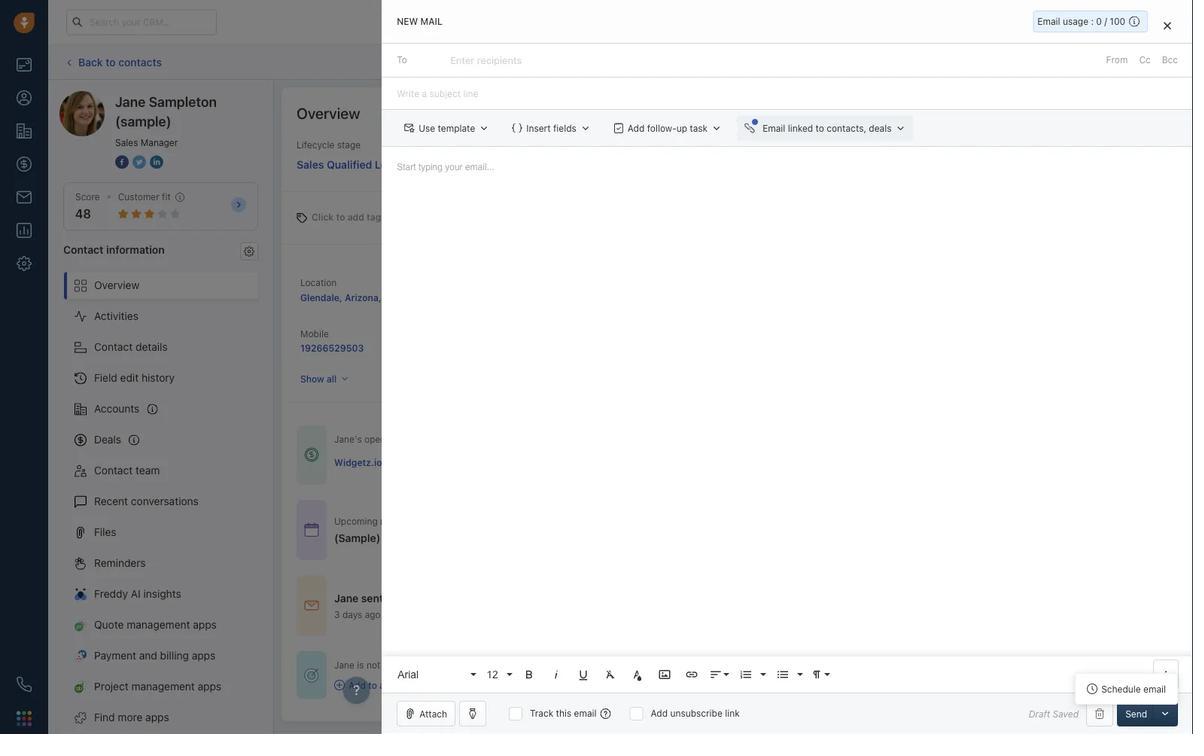Task type: locate. For each thing, give the bounding box(es) containing it.
(sample) down open
[[384, 456, 424, 467]]

to for back to contacts
[[106, 56, 116, 68]]

clear formatting image
[[604, 668, 618, 681]]

email left 'linked'
[[763, 123, 786, 133]]

to right back
[[106, 56, 116, 68]]

0 vertical spatial email
[[1038, 16, 1060, 27]]

:
[[1091, 16, 1094, 27]]

apps right 'billing'
[[192, 649, 216, 662]]

contact
[[63, 243, 104, 255], [94, 341, 133, 353], [94, 464, 133, 477]]

from
[[510, 516, 530, 526]]

(sample) up sales manager
[[115, 113, 171, 129]]

deals right contacts,
[[869, 123, 892, 133]]

2023 up discussion
[[485, 516, 507, 526]]

2 vertical spatial contact
[[94, 464, 133, 477]]

19266529503 link
[[300, 343, 364, 353]]

sales manager
[[115, 137, 178, 148]]

mon
[[430, 516, 449, 526]]

to for click to add tags
[[336, 212, 345, 222]]

0 horizontal spatial (sample)
[[115, 113, 171, 129]]

fit
[[162, 192, 171, 202]]

contacts,
[[827, 123, 867, 133]]

2 container_wx8msf4aqz5i3rn1 image from the top
[[304, 598, 319, 613]]

sales for sales qualified lead
[[297, 158, 324, 171]]

1 vertical spatial management
[[131, 680, 195, 693]]

meeting
[[383, 532, 424, 544]]

add inside add deal button
[[1073, 57, 1090, 67]]

contact down 48
[[63, 243, 104, 255]]

align image
[[709, 668, 723, 681]]

0 horizontal spatial sales
[[115, 137, 138, 148]]

jane inside jane sampleton (sample)
[[115, 93, 146, 110]]

is
[[357, 660, 364, 671]]

email image
[[1044, 16, 1055, 28]]

arizona,
[[345, 292, 382, 303]]

paragraph format image
[[810, 668, 824, 681]]

0 horizontal spatial overview
[[94, 279, 139, 291]]

1 container_wx8msf4aqz5i3rn1 image from the top
[[304, 522, 319, 537]]

freshworks switcher image
[[17, 711, 32, 726]]

email for email linked to contacts, deals
[[763, 123, 786, 133]]

all
[[327, 374, 337, 384]]

1 horizontal spatial overview
[[297, 104, 360, 122]]

(sample)
[[115, 113, 171, 129], [384, 456, 424, 467]]

management down payment and billing apps at the left bottom of page
[[131, 680, 195, 693]]

find more apps
[[94, 711, 169, 724]]

0 vertical spatial container_wx8msf4aqz5i3rn1 image
[[304, 522, 319, 537]]

files
[[94, 526, 116, 538]]

1 vertical spatial sales
[[297, 158, 324, 171]]

apps for project management apps
[[198, 680, 221, 693]]

email right an
[[401, 592, 428, 604]]

ago
[[365, 609, 381, 620]]

overview
[[1125, 108, 1162, 118]]

bold (⌘b) image
[[523, 668, 536, 681]]

deal
[[1093, 57, 1110, 67], [567, 532, 589, 544]]

insert image (⌘p) image
[[658, 668, 672, 681]]

send
[[1126, 708, 1147, 719]]

deals right open
[[388, 434, 411, 445]]

add down is
[[349, 680, 366, 690]]

email linked to contacts, deals
[[763, 123, 892, 133]]

jane down contacts on the left of the page
[[115, 93, 146, 110]]

1 horizontal spatial deals
[[869, 123, 892, 133]]

add left from
[[1073, 57, 1090, 67]]

jane up days
[[334, 592, 359, 604]]

track this email
[[530, 708, 597, 719]]

add left follow-
[[628, 123, 645, 133]]

jane left is
[[334, 660, 355, 671]]

twitter circled image
[[133, 154, 146, 170]]

to left add on the left top of the page
[[336, 212, 345, 222]]

apps up payment and billing apps at the left bottom of page
[[193, 619, 217, 631]]

0 vertical spatial management
[[127, 619, 190, 631]]

contact up recent
[[94, 464, 133, 477]]

1 horizontal spatial sales
[[297, 158, 324, 171]]

to
[[106, 56, 116, 68], [816, 123, 824, 133], [336, 212, 345, 222], [560, 516, 569, 526], [368, 680, 377, 690]]

container_wx8msf4aqz5i3rn1 image for jane's open deals
[[304, 447, 319, 462]]

find
[[94, 711, 115, 724]]

1 vertical spatial deal
[[567, 532, 589, 544]]

48 button
[[75, 207, 91, 221]]

add for add to a sequence
[[349, 680, 366, 690]]

email left the usage
[[1038, 16, 1060, 27]]

to inside 'link'
[[368, 680, 377, 690]]

container_wx8msf4aqz5i3rn1 image for 3 days ago
[[304, 598, 319, 613]]

sales up facebook circled icon
[[115, 137, 138, 148]]

0 vertical spatial deals
[[869, 123, 892, 133]]

container_wx8msf4aqz5i3rn1 image left is
[[304, 668, 319, 683]]

container_wx8msf4aqz5i3rn1 image inside add to a sequence 'link'
[[334, 680, 345, 690]]

field edit history
[[94, 372, 175, 384]]

details
[[136, 341, 168, 353]]

1 vertical spatial deals
[[388, 434, 411, 445]]

widgetz.io
[[334, 456, 382, 467]]

add for add unsubscribe link
[[651, 708, 668, 719]]

fields
[[553, 123, 577, 133]]

1 vertical spatial jane
[[334, 592, 359, 604]]

nov,
[[464, 516, 483, 526], [605, 516, 624, 526]]

2023
[[485, 516, 507, 526], [626, 516, 649, 526]]

and
[[139, 649, 157, 662]]

to left a
[[368, 680, 377, 690]]

0 horizontal spatial deal
[[567, 532, 589, 544]]

add
[[1073, 57, 1090, 67], [628, 123, 645, 133], [349, 680, 366, 690], [651, 708, 668, 719]]

deal down 0
[[1093, 57, 1110, 67]]

lifecycle stage
[[297, 140, 361, 150]]

management up payment and billing apps at the left bottom of page
[[127, 619, 190, 631]]

sequence
[[387, 680, 430, 690]]

add left unsubscribe
[[651, 708, 668, 719]]

insert fields
[[526, 123, 577, 133]]

mobile
[[300, 329, 329, 339]]

schedule
[[1102, 684, 1141, 694]]

jane for jane sent an email 3 days ago
[[334, 592, 359, 604]]

dialog
[[382, 0, 1193, 734]]

1 horizontal spatial deal
[[1093, 57, 1110, 67]]

edit
[[120, 372, 139, 384]]

use template button
[[397, 115, 497, 141]]

0 vertical spatial email
[[401, 592, 428, 604]]

container_wx8msf4aqz5i3rn1 image left widgetz.io
[[304, 447, 319, 462]]

nov, right 13
[[464, 516, 483, 526]]

application
[[382, 147, 1193, 693]]

usage
[[1063, 16, 1089, 27]]

email inside button
[[763, 123, 786, 133]]

1 horizontal spatial nov,
[[605, 516, 624, 526]]

contact team
[[94, 464, 160, 477]]

add to a sequence link
[[334, 679, 500, 692]]

email right this
[[574, 708, 597, 719]]

2 vertical spatial email
[[574, 708, 597, 719]]

1 vertical spatial contact
[[94, 341, 133, 353]]

Write a subject line text field
[[382, 78, 1193, 109]]

deal down wed
[[567, 532, 589, 544]]

48
[[75, 207, 91, 221]]

0 horizontal spatial email
[[763, 123, 786, 133]]

0 horizontal spatial deals
[[388, 434, 411, 445]]

100
[[1110, 16, 1126, 27]]

apps
[[193, 619, 217, 631], [192, 649, 216, 662], [198, 680, 221, 693], [145, 711, 169, 724]]

1 horizontal spatial email
[[1038, 16, 1060, 27]]

jane's
[[334, 434, 362, 445]]

lifecycle
[[297, 140, 335, 150]]

contact down activities
[[94, 341, 133, 353]]

add inside add to a sequence 'link'
[[349, 680, 366, 690]]

ai
[[131, 588, 141, 600]]

stage
[[337, 140, 361, 150]]

1 horizontal spatial 2023
[[626, 516, 649, 526]]

on
[[417, 516, 428, 526]]

0 vertical spatial contact
[[63, 243, 104, 255]]

2023 left at at the right bottom of page
[[626, 516, 649, 526]]

00:00
[[662, 516, 687, 526]]

back to contacts
[[78, 56, 162, 68]]

activities
[[94, 310, 138, 322]]

the
[[548, 532, 564, 544]]

contact for contact details
[[94, 341, 133, 353]]

sales down lifecycle
[[297, 158, 324, 171]]

team
[[136, 464, 160, 477]]

2 vertical spatial jane
[[334, 660, 355, 671]]

upcoming meeting on mon 13 nov, 2023 from 23:30 to wed 15 nov, 2023 at 00:00 (sample) meeting - final discussion about the deal
[[334, 516, 687, 544]]

container_wx8msf4aqz5i3rn1 image left a
[[334, 680, 345, 690]]

0 vertical spatial sales
[[115, 137, 138, 148]]

link
[[725, 708, 740, 719]]

0 vertical spatial deal
[[1093, 57, 1110, 67]]

overview up activities
[[94, 279, 139, 291]]

apps for quote management apps
[[193, 619, 217, 631]]

1 vertical spatial (sample)
[[384, 456, 424, 467]]

2 2023 from the left
[[626, 516, 649, 526]]

widgetz.io (sample)
[[334, 456, 424, 467]]

/
[[1105, 16, 1107, 27]]

insert
[[526, 123, 551, 133]]

to
[[397, 55, 407, 65]]

container_wx8msf4aqz5i3rn1 image left '3'
[[304, 598, 319, 613]]

freddy
[[94, 588, 128, 600]]

container_wx8msf4aqz5i3rn1 image left upcoming
[[304, 522, 319, 537]]

jane's open deals
[[334, 434, 411, 445]]

schedule email
[[1102, 684, 1166, 694]]

Enter recipients text field
[[450, 48, 525, 72]]

facebook circled image
[[115, 154, 129, 170]]

deal inside 'upcoming meeting on mon 13 nov, 2023 from 23:30 to wed 15 nov, 2023 at 00:00 (sample) meeting - final discussion about the deal'
[[567, 532, 589, 544]]

nov, right "15" at the bottom of page
[[605, 516, 624, 526]]

overview up lifecycle stage at top left
[[297, 104, 360, 122]]

customize overview button
[[1055, 102, 1171, 123]]

history
[[142, 372, 175, 384]]

freddy ai insights
[[94, 588, 181, 600]]

email up send button on the right bottom of the page
[[1144, 684, 1166, 694]]

0 horizontal spatial email
[[401, 592, 428, 604]]

0 horizontal spatial 2023
[[485, 516, 507, 526]]

contact information
[[63, 243, 165, 255]]

click
[[312, 212, 334, 222]]

glendale, arizona, usa link
[[300, 292, 403, 303]]

add deal button
[[1050, 49, 1118, 75]]

to right 'linked'
[[816, 123, 824, 133]]

0 vertical spatial (sample)
[[115, 113, 171, 129]]

1 vertical spatial email
[[763, 123, 786, 133]]

management
[[127, 619, 190, 631], [131, 680, 195, 693]]

status
[[447, 140, 475, 150]]

2 horizontal spatial email
[[1144, 684, 1166, 694]]

linkedin circled image
[[150, 154, 163, 170]]

container_wx8msf4aqz5i3rn1 image
[[304, 522, 319, 537], [304, 598, 319, 613]]

insert fields button
[[505, 115, 598, 141]]

0 horizontal spatial nov,
[[464, 516, 483, 526]]

jane inside jane sent an email 3 days ago
[[334, 592, 359, 604]]

1 vertical spatial container_wx8msf4aqz5i3rn1 image
[[304, 598, 319, 613]]

to left wed
[[560, 516, 569, 526]]

sales for sales manager
[[115, 137, 138, 148]]

apps right the more
[[145, 711, 169, 724]]

13
[[451, 516, 461, 526]]

italic (⌘i) image
[[550, 668, 563, 681]]

close image
[[1164, 21, 1171, 30]]

0 vertical spatial jane
[[115, 93, 146, 110]]

part
[[383, 660, 400, 671]]

container_wx8msf4aqz5i3rn1 image
[[304, 447, 319, 462], [304, 668, 319, 683], [334, 680, 345, 690]]

apps down payment and billing apps at the left bottom of page
[[198, 680, 221, 693]]

new mail
[[397, 16, 443, 27]]

insert link (⌘k) image
[[685, 668, 699, 681]]



Task type: vqa. For each thing, say whether or not it's contained in the screenshot.
Find
yes



Task type: describe. For each thing, give the bounding box(es) containing it.
sequence.
[[456, 660, 500, 671]]

2 nov, from the left
[[605, 516, 624, 526]]

container_wx8msf4aqz5i3rn1 image for jane is not part of any sales sequence.
[[304, 668, 319, 683]]

-
[[427, 532, 432, 544]]

container_wx8msf4aqz5i3rn1 image for (sample) meeting - final discussion about the deal
[[304, 522, 319, 537]]

to for add to a sequence
[[368, 680, 377, 690]]

quote management apps
[[94, 619, 217, 631]]

saved
[[1053, 708, 1079, 719]]

1 nov, from the left
[[464, 516, 483, 526]]

12 button
[[481, 660, 514, 690]]

mail
[[421, 16, 443, 27]]

ordered list image
[[739, 668, 753, 681]]

customize
[[1077, 108, 1122, 118]]

draft saved
[[1029, 708, 1079, 719]]

email usage : 0 / 100
[[1038, 16, 1126, 27]]

insights
[[143, 588, 181, 600]]

add
[[348, 212, 364, 222]]

apps for find more apps
[[145, 711, 169, 724]]

location
[[300, 277, 337, 288]]

payment and billing apps
[[94, 649, 216, 662]]

email linked to contacts, deals button
[[737, 115, 914, 141]]

1 vertical spatial overview
[[94, 279, 139, 291]]

0
[[1096, 16, 1102, 27]]

email for email usage : 0 / 100
[[1038, 16, 1060, 27]]

new
[[397, 16, 418, 27]]

phone image
[[17, 677, 32, 692]]

19266529503
[[300, 343, 364, 353]]

Search your CRM... text field
[[66, 9, 217, 35]]

application containing arial
[[382, 147, 1193, 693]]

underline (⌘u) image
[[577, 668, 590, 681]]

linked
[[788, 123, 813, 133]]

open
[[365, 434, 386, 445]]

any
[[414, 660, 429, 671]]

to inside button
[[816, 123, 824, 133]]

add for add deal
[[1073, 57, 1090, 67]]

project management apps
[[94, 680, 221, 693]]

conversations
[[131, 495, 199, 507]]

jane is not part of any sales sequence.
[[334, 660, 500, 671]]

add deal
[[1073, 57, 1110, 67]]

jane sent an email 3 days ago
[[334, 592, 428, 620]]

location glendale, arizona, usa
[[300, 277, 403, 303]]

arial
[[398, 669, 419, 680]]

not
[[367, 660, 380, 671]]

1 2023 from the left
[[485, 516, 507, 526]]

text color image
[[631, 668, 645, 681]]

cc
[[1139, 55, 1151, 65]]

click to add tags
[[312, 212, 386, 222]]

add unsubscribe link
[[651, 708, 740, 719]]

quote
[[94, 619, 124, 631]]

draft
[[1029, 708, 1050, 719]]

sales
[[432, 660, 453, 671]]

contact for contact information
[[63, 243, 104, 255]]

email inside jane sent an email 3 days ago
[[401, 592, 428, 604]]

0 vertical spatial overview
[[297, 104, 360, 122]]

back to contacts link
[[63, 50, 163, 74]]

score 48
[[75, 192, 100, 221]]

15
[[593, 516, 602, 526]]

reminders
[[94, 557, 146, 569]]

sampleton
[[149, 93, 217, 110]]

deal inside button
[[1093, 57, 1110, 67]]

sales qualified lead
[[297, 158, 399, 171]]

contact for contact team
[[94, 464, 133, 477]]

add to a sequence
[[349, 680, 430, 690]]

more
[[118, 711, 143, 724]]

an
[[386, 592, 398, 604]]

add for add follow-up task
[[628, 123, 645, 133]]

accounts
[[94, 402, 140, 415]]

of
[[403, 660, 411, 671]]

at
[[651, 516, 659, 526]]

unsubscribe
[[670, 708, 723, 719]]

up
[[677, 123, 687, 133]]

field
[[94, 372, 117, 384]]

jane for jane sampleton (sample)
[[115, 93, 146, 110]]

mng settings image
[[244, 246, 254, 257]]

bcc
[[1162, 55, 1178, 65]]

3
[[334, 609, 340, 620]]

days
[[342, 609, 362, 620]]

show
[[300, 374, 324, 384]]

phone element
[[9, 669, 39, 699]]

final
[[435, 532, 457, 544]]

use
[[419, 123, 435, 133]]

1 horizontal spatial email
[[574, 708, 597, 719]]

management for project
[[131, 680, 195, 693]]

1 horizontal spatial (sample)
[[384, 456, 424, 467]]

to inside 'upcoming meeting on mon 13 nov, 2023 from 23:30 to wed 15 nov, 2023 at 00:00 (sample) meeting - final discussion about the deal'
[[560, 516, 569, 526]]

widgetz.io (sample) link
[[334, 455, 424, 468]]

wed
[[571, 516, 590, 526]]

management for quote
[[127, 619, 190, 631]]

arial button
[[392, 660, 478, 690]]

sent
[[361, 592, 383, 604]]

template
[[438, 123, 475, 133]]

1 vertical spatial email
[[1144, 684, 1166, 694]]

dialog containing arial
[[382, 0, 1193, 734]]

customize overview
[[1077, 108, 1162, 118]]

payment
[[94, 649, 136, 662]]

jane sampleton (sample)
[[115, 93, 217, 129]]

qualified
[[327, 158, 372, 171]]

recent conversations
[[94, 495, 199, 507]]

deals inside button
[[869, 123, 892, 133]]

(sample) inside jane sampleton (sample)
[[115, 113, 171, 129]]

sales qualified lead link
[[297, 151, 412, 173]]

jane for jane is not part of any sales sequence.
[[334, 660, 355, 671]]

task
[[690, 123, 708, 133]]

lead
[[375, 158, 399, 171]]

mobile 19266529503
[[300, 329, 364, 353]]

attach
[[420, 708, 447, 719]]

back
[[78, 56, 103, 68]]

recent
[[94, 495, 128, 507]]

unordered list image
[[776, 668, 790, 681]]

meeting
[[380, 516, 415, 526]]



